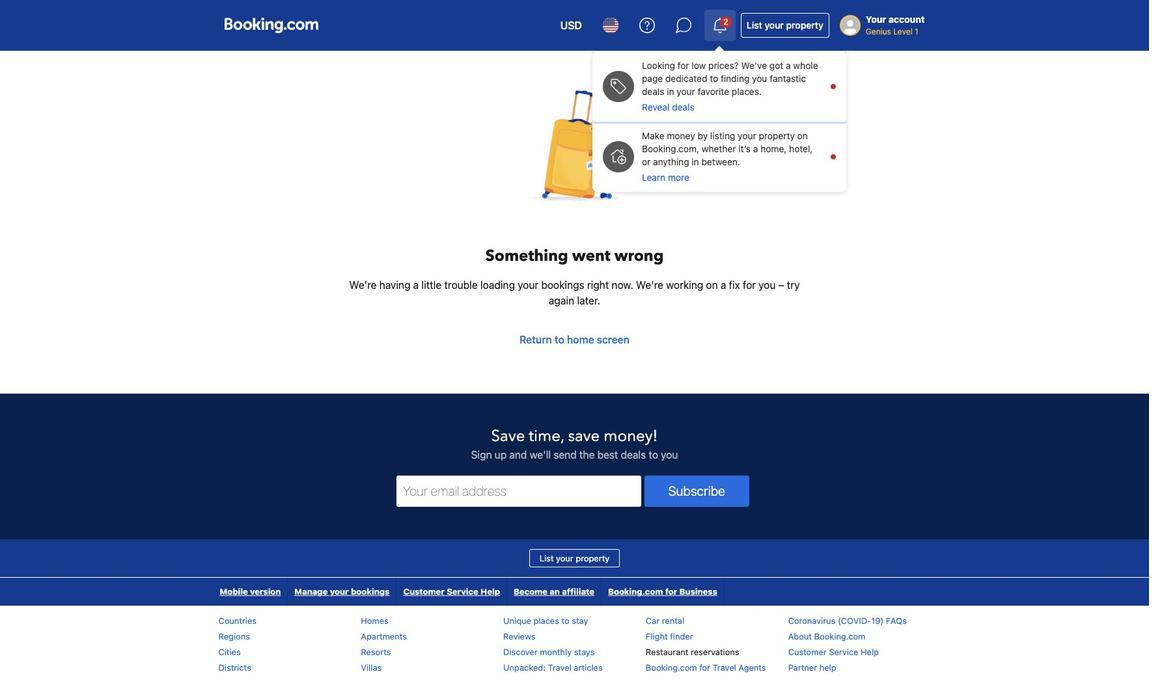 Task type: describe. For each thing, give the bounding box(es) containing it.
restaurant reservations link
[[646, 647, 739, 658]]

booking.com,
[[642, 143, 699, 154]]

dedicated
[[665, 73, 707, 84]]

money!
[[604, 426, 658, 447]]

a left fix
[[721, 279, 726, 291]]

usd
[[560, 20, 582, 31]]

cities link
[[218, 647, 241, 658]]

service inside coronavirus (covid-19) faqs about booking.com customer service help partner help
[[829, 647, 858, 658]]

something
[[485, 245, 568, 267]]

save
[[491, 426, 525, 447]]

partner help link
[[788, 663, 836, 673]]

you inside save time, save money! sign up and we'll send the best deals to you
[[661, 449, 678, 461]]

to inside unique places to stay reviews discover monthly stays unpacked: travel articles
[[562, 616, 569, 626]]

car rental flight finder restaurant reservations booking.com for travel agents
[[646, 616, 766, 673]]

trouble
[[444, 279, 478, 291]]

hotel,
[[789, 143, 813, 154]]

articles
[[574, 663, 603, 673]]

your
[[866, 14, 886, 25]]

manage your bookings link
[[288, 578, 396, 606]]

faqs
[[886, 616, 907, 626]]

places.
[[732, 86, 762, 97]]

make
[[642, 130, 664, 141]]

customer inside coronavirus (covid-19) faqs about booking.com customer service help partner help
[[788, 647, 827, 658]]

0 vertical spatial customer
[[403, 587, 445, 597]]

now.
[[612, 279, 633, 291]]

on inside we're having a little trouble loading your bookings right now. we're working on a fix for you – try again later.
[[706, 279, 718, 291]]

0 vertical spatial service
[[447, 587, 478, 597]]

favorite
[[698, 86, 729, 97]]

0 horizontal spatial help
[[481, 587, 500, 597]]

stay
[[572, 616, 588, 626]]

save time, save money! footer
[[0, 393, 1149, 674]]

booking.com online hotel reservations image
[[224, 18, 318, 33]]

booking.com inside car rental flight finder restaurant reservations booking.com for travel agents
[[646, 663, 697, 673]]

best
[[597, 449, 618, 461]]

to inside looking for low prices? we've got a whole page dedicated to finding you fantastic deals in your favorite places. reveal deals
[[710, 73, 718, 84]]

customer service help link for become an affiliate
[[397, 578, 507, 606]]

2
[[723, 17, 728, 27]]

little
[[421, 279, 442, 291]]

make money by listing your property on booking.com, whether it's a home, hotel, or anything in between. learn more
[[642, 130, 813, 183]]

save time, save money! sign up and we'll send the best deals to you
[[471, 426, 678, 461]]

mobile version
[[220, 587, 281, 597]]

unpacked: travel articles link
[[503, 663, 603, 673]]

we're having a little trouble loading your bookings right now. we're working on a fix for you – try again later.
[[349, 279, 800, 307]]

rental
[[662, 616, 684, 626]]

car rental link
[[646, 616, 684, 626]]

unique places to stay reviews discover monthly stays unpacked: travel articles
[[503, 616, 603, 673]]

homes apartments resorts villas
[[361, 616, 407, 673]]

in for your
[[667, 86, 674, 97]]

loading
[[480, 279, 515, 291]]

stays
[[574, 647, 595, 658]]

on inside make money by listing your property on booking.com, whether it's a home, hotel, or anything in between. learn more
[[797, 130, 808, 141]]

countries link
[[218, 616, 257, 626]]

for inside car rental flight finder restaurant reservations booking.com for travel agents
[[699, 663, 710, 673]]

apartments link
[[361, 632, 407, 642]]

1 horizontal spatial list
[[747, 20, 762, 31]]

property inside save time, save money! footer
[[576, 553, 610, 564]]

finder
[[670, 632, 693, 642]]

account
[[889, 14, 925, 25]]

villas link
[[361, 663, 382, 673]]

booking.com for business
[[608, 587, 717, 597]]

villas
[[361, 663, 382, 673]]

deals inside save time, save money! sign up and we'll send the best deals to you
[[621, 449, 646, 461]]

low
[[692, 60, 706, 71]]

listing
[[710, 130, 735, 141]]

countries
[[218, 616, 257, 626]]

got
[[769, 60, 783, 71]]

having
[[379, 279, 410, 291]]

discover
[[503, 647, 538, 658]]

for inside looking for low prices? we've got a whole page dedicated to finding you fantastic deals in your favorite places. reveal deals
[[678, 60, 689, 71]]

reveal
[[642, 102, 670, 113]]

bookings inside navigation
[[351, 587, 390, 597]]

return to home screen link
[[512, 324, 637, 355]]

–
[[778, 279, 784, 291]]

districts
[[218, 663, 251, 673]]

partner
[[788, 663, 817, 673]]

discover monthly stays link
[[503, 647, 595, 658]]

(covid-
[[838, 616, 871, 626]]

return to home screen
[[520, 334, 630, 346]]

you inside looking for low prices? we've got a whole page dedicated to finding you fantastic deals in your favorite places. reveal deals
[[752, 73, 767, 84]]

resorts link
[[361, 647, 391, 658]]

help inside coronavirus (covid-19) faqs about booking.com customer service help partner help
[[861, 647, 879, 658]]

your up got
[[765, 20, 784, 31]]

return
[[520, 334, 552, 346]]

about
[[788, 632, 812, 642]]

it's
[[738, 143, 751, 154]]

0 vertical spatial property
[[786, 20, 823, 31]]

places
[[534, 616, 559, 626]]

1 vertical spatial deals
[[672, 102, 694, 113]]

a left "little"
[[413, 279, 419, 291]]

0 vertical spatial list your property
[[747, 20, 823, 31]]

2 button
[[704, 10, 736, 41]]

monthly
[[540, 647, 572, 658]]

1 we're from the left
[[349, 279, 377, 291]]

try
[[787, 279, 800, 291]]

and
[[509, 449, 527, 461]]

we've
[[741, 60, 767, 71]]

Your email address email field
[[396, 476, 641, 507]]



Task type: locate. For each thing, give the bounding box(es) containing it.
you left –
[[759, 279, 776, 291]]

reviews link
[[503, 632, 536, 642]]

deals down page
[[642, 86, 664, 97]]

your account genius level 1
[[866, 14, 925, 36]]

property up home,
[[759, 130, 795, 141]]

for left business
[[665, 587, 677, 597]]

in inside looking for low prices? we've got a whole page dedicated to finding you fantastic deals in your favorite places. reveal deals
[[667, 86, 674, 97]]

list your property link up got
[[741, 13, 829, 38]]

become an affiliate link
[[507, 578, 601, 606]]

1 travel from the left
[[548, 663, 571, 673]]

your down something
[[518, 279, 539, 291]]

right
[[587, 279, 609, 291]]

1 vertical spatial customer service help link
[[788, 647, 879, 658]]

subscribe button
[[644, 476, 749, 507]]

0 horizontal spatial customer
[[403, 587, 445, 597]]

list your property inside save time, save money! footer
[[540, 553, 610, 564]]

0 vertical spatial bookings
[[541, 279, 584, 291]]

more
[[668, 172, 689, 183]]

property inside make money by listing your property on booking.com, whether it's a home, hotel, or anything in between. learn more
[[759, 130, 795, 141]]

business
[[679, 587, 717, 597]]

we're right now.
[[636, 279, 663, 291]]

list up become an affiliate on the bottom of the page
[[540, 553, 554, 564]]

for right fix
[[743, 279, 756, 291]]

list your property link up affiliate
[[529, 549, 620, 568]]

fantastic
[[770, 73, 806, 84]]

up
[[495, 449, 507, 461]]

list
[[747, 20, 762, 31], [540, 553, 554, 564]]

property up the whole at top right
[[786, 20, 823, 31]]

homes link
[[361, 616, 389, 626]]

whether
[[702, 143, 736, 154]]

0 vertical spatial list
[[747, 20, 762, 31]]

travel down monthly
[[548, 663, 571, 673]]

travel inside car rental flight finder restaurant reservations booking.com for travel agents
[[713, 663, 736, 673]]

help
[[481, 587, 500, 597], [861, 647, 879, 658]]

your inside make money by listing your property on booking.com, whether it's a home, hotel, or anything in between. learn more
[[738, 130, 756, 141]]

a right it's
[[753, 143, 758, 154]]

travel down reservations
[[713, 663, 736, 673]]

0 horizontal spatial list
[[540, 553, 554, 564]]

customer up apartments link
[[403, 587, 445, 597]]

bookings
[[541, 279, 584, 291], [351, 587, 390, 597]]

coronavirus
[[788, 616, 836, 626]]

on left fix
[[706, 279, 718, 291]]

1 horizontal spatial in
[[692, 156, 699, 167]]

for down reservations
[[699, 663, 710, 673]]

2 travel from the left
[[713, 663, 736, 673]]

for up dedicated on the right
[[678, 60, 689, 71]]

your inside looking for low prices? we've got a whole page dedicated to finding you fantastic deals in your favorite places. reveal deals
[[677, 86, 695, 97]]

to left home
[[555, 334, 564, 346]]

customer up the partner
[[788, 647, 827, 658]]

time,
[[529, 426, 564, 447]]

0 horizontal spatial customer service help link
[[397, 578, 507, 606]]

0 horizontal spatial list your property link
[[529, 549, 620, 568]]

help
[[819, 663, 836, 673]]

bookings inside we're having a little trouble loading your bookings right now. we're working on a fix for you – try again later.
[[541, 279, 584, 291]]

in right anything
[[692, 156, 699, 167]]

car
[[646, 616, 660, 626]]

1 vertical spatial in
[[692, 156, 699, 167]]

something went wrong
[[485, 245, 664, 267]]

0 horizontal spatial we're
[[349, 279, 377, 291]]

reviews
[[503, 632, 536, 642]]

deals right reveal
[[672, 102, 694, 113]]

level
[[893, 27, 913, 36]]

service
[[447, 587, 478, 597], [829, 647, 858, 658]]

1 horizontal spatial travel
[[713, 663, 736, 673]]

agents
[[739, 663, 766, 673]]

1 horizontal spatial customer service help link
[[788, 647, 879, 658]]

home,
[[761, 143, 787, 154]]

on
[[797, 130, 808, 141], [706, 279, 718, 291]]

flight finder link
[[646, 632, 693, 642]]

booking.com for business link
[[602, 578, 724, 606]]

1 horizontal spatial bookings
[[541, 279, 584, 291]]

countries regions cities districts
[[218, 616, 257, 673]]

0 vertical spatial booking.com
[[608, 587, 663, 597]]

looking
[[642, 60, 675, 71]]

anything
[[653, 156, 689, 167]]

1 vertical spatial list
[[540, 553, 554, 564]]

1 horizontal spatial help
[[861, 647, 879, 658]]

to inside save time, save money! sign up and we'll send the best deals to you
[[649, 449, 658, 461]]

1 horizontal spatial service
[[829, 647, 858, 658]]

0 horizontal spatial service
[[447, 587, 478, 597]]

1 vertical spatial bookings
[[351, 587, 390, 597]]

your down dedicated on the right
[[677, 86, 695, 97]]

mobile version link
[[213, 578, 287, 606]]

navigation inside save time, save money! footer
[[213, 578, 725, 606]]

2 we're from the left
[[636, 279, 663, 291]]

genius
[[866, 27, 891, 36]]

we're left the having
[[349, 279, 377, 291]]

become
[[514, 587, 548, 597]]

19)
[[871, 616, 884, 626]]

0 horizontal spatial travel
[[548, 663, 571, 673]]

1 vertical spatial list your property link
[[529, 549, 620, 568]]

customer service help link for partner help
[[788, 647, 879, 658]]

apartments
[[361, 632, 407, 642]]

page
[[642, 73, 663, 84]]

for
[[678, 60, 689, 71], [743, 279, 756, 291], [665, 587, 677, 597], [699, 663, 710, 673]]

1 vertical spatial booking.com
[[814, 632, 865, 642]]

affiliate
[[562, 587, 594, 597]]

booking.com down the restaurant
[[646, 663, 697, 673]]

we're
[[349, 279, 377, 291], [636, 279, 663, 291]]

0 horizontal spatial in
[[667, 86, 674, 97]]

0 vertical spatial help
[[481, 587, 500, 597]]

booking.com inside coronavirus (covid-19) faqs about booking.com customer service help partner help
[[814, 632, 865, 642]]

1 vertical spatial help
[[861, 647, 879, 658]]

help down 19)
[[861, 647, 879, 658]]

coronavirus (covid-19) faqs link
[[788, 616, 907, 626]]

1 vertical spatial property
[[759, 130, 795, 141]]

2 vertical spatial you
[[661, 449, 678, 461]]

list right 2
[[747, 20, 762, 31]]

in inside make money by listing your property on booking.com, whether it's a home, hotel, or anything in between. learn more
[[692, 156, 699, 167]]

0 horizontal spatial list your property
[[540, 553, 610, 564]]

1 horizontal spatial list your property
[[747, 20, 823, 31]]

help left become
[[481, 587, 500, 597]]

money
[[667, 130, 695, 141]]

deals
[[642, 86, 664, 97], [672, 102, 694, 113], [621, 449, 646, 461]]

list your property up affiliate
[[540, 553, 610, 564]]

bookings up homes
[[351, 587, 390, 597]]

1 horizontal spatial on
[[797, 130, 808, 141]]

regions link
[[218, 632, 250, 642]]

a inside make money by listing your property on booking.com, whether it's a home, hotel, or anything in between. learn more
[[753, 143, 758, 154]]

flight
[[646, 632, 668, 642]]

customer service help link
[[397, 578, 507, 606], [788, 647, 879, 658]]

list inside save time, save money! footer
[[540, 553, 554, 564]]

2 vertical spatial booking.com
[[646, 663, 697, 673]]

1 vertical spatial service
[[829, 647, 858, 658]]

a inside looking for low prices? we've got a whole page dedicated to finding you fantastic deals in your favorite places. reveal deals
[[786, 60, 791, 71]]

booking.com down coronavirus (covid-19) faqs link
[[814, 632, 865, 642]]

finding
[[721, 73, 750, 84]]

deals down the money!
[[621, 449, 646, 461]]

your inside manage your bookings link
[[330, 587, 349, 597]]

your up it's
[[738, 130, 756, 141]]

whole
[[793, 60, 818, 71]]

to down the money!
[[649, 449, 658, 461]]

for inside navigation
[[665, 587, 677, 597]]

0 vertical spatial deals
[[642, 86, 664, 97]]

0 vertical spatial customer service help link
[[397, 578, 507, 606]]

0 vertical spatial list your property link
[[741, 13, 829, 38]]

property
[[786, 20, 823, 31], [759, 130, 795, 141], [576, 553, 610, 564]]

to up 'favorite' in the top of the page
[[710, 73, 718, 84]]

coronavirus (covid-19) faqs about booking.com customer service help partner help
[[788, 616, 907, 673]]

manage your bookings
[[295, 587, 390, 597]]

or
[[642, 156, 651, 167]]

your inside we're having a little trouble loading your bookings right now. we're working on a fix for you – try again later.
[[518, 279, 539, 291]]

your up an
[[556, 553, 573, 564]]

we'll
[[530, 449, 551, 461]]

1 horizontal spatial we're
[[636, 279, 663, 291]]

you inside we're having a little trouble loading your bookings right now. we're working on a fix for you – try again later.
[[759, 279, 776, 291]]

on up "hotel,"
[[797, 130, 808, 141]]

bookings up again
[[541, 279, 584, 291]]

property up affiliate
[[576, 553, 610, 564]]

0 vertical spatial you
[[752, 73, 767, 84]]

1 vertical spatial customer
[[788, 647, 827, 658]]

1 vertical spatial on
[[706, 279, 718, 291]]

reservations
[[691, 647, 739, 658]]

in down dedicated on the right
[[667, 86, 674, 97]]

an
[[550, 587, 560, 597]]

navigation
[[213, 578, 725, 606]]

travel inside unique places to stay reviews discover monthly stays unpacked: travel articles
[[548, 663, 571, 673]]

1 horizontal spatial list your property link
[[741, 13, 829, 38]]

1 vertical spatial list your property
[[540, 553, 610, 564]]

again
[[549, 295, 574, 307]]

list your property link inside save time, save money! footer
[[529, 549, 620, 568]]

resorts
[[361, 647, 391, 658]]

2 vertical spatial deals
[[621, 449, 646, 461]]

for inside we're having a little trouble loading your bookings right now. we're working on a fix for you – try again later.
[[743, 279, 756, 291]]

0 vertical spatial on
[[797, 130, 808, 141]]

0 horizontal spatial on
[[706, 279, 718, 291]]

0 horizontal spatial bookings
[[351, 587, 390, 597]]

you up subscribe
[[661, 449, 678, 461]]

prices?
[[708, 60, 739, 71]]

regions
[[218, 632, 250, 642]]

to left stay
[[562, 616, 569, 626]]

to
[[710, 73, 718, 84], [555, 334, 564, 346], [649, 449, 658, 461], [562, 616, 569, 626]]

send
[[554, 449, 577, 461]]

wrong
[[614, 245, 664, 267]]

1 vertical spatial you
[[759, 279, 776, 291]]

0 vertical spatial in
[[667, 86, 674, 97]]

in for between.
[[692, 156, 699, 167]]

1 horizontal spatial customer
[[788, 647, 827, 658]]

2 vertical spatial property
[[576, 553, 610, 564]]

sign
[[471, 449, 492, 461]]

list your property up got
[[747, 20, 823, 31]]

by
[[698, 130, 708, 141]]

restaurant
[[646, 647, 689, 658]]

customer service help
[[403, 587, 500, 597]]

a right got
[[786, 60, 791, 71]]

later.
[[577, 295, 600, 307]]

you down the we've
[[752, 73, 767, 84]]

working
[[666, 279, 703, 291]]

booking.com up the "car"
[[608, 587, 663, 597]]

save
[[568, 426, 600, 447]]

your right manage
[[330, 587, 349, 597]]

navigation containing mobile version
[[213, 578, 725, 606]]

list your property
[[747, 20, 823, 31], [540, 553, 610, 564]]



Task type: vqa. For each thing, say whether or not it's contained in the screenshot.
We're to the right
yes



